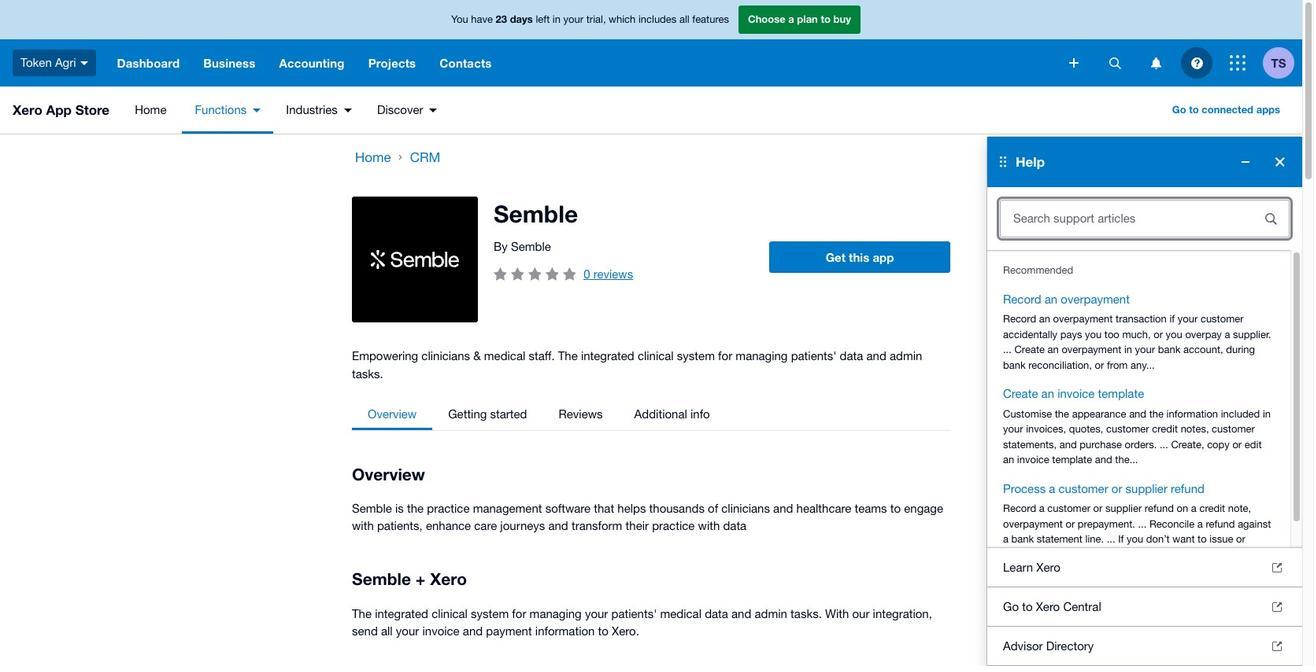 Task type: locate. For each thing, give the bounding box(es) containing it.
semble up by semble
[[494, 200, 578, 228]]

your left patients'
[[585, 608, 608, 621]]

0 vertical spatial the
[[558, 350, 578, 363]]

a
[[788, 13, 794, 25], [1225, 329, 1230, 341], [1049, 482, 1055, 496], [1039, 503, 1045, 515], [1191, 503, 1197, 515], [1197, 519, 1203, 530], [1003, 534, 1009, 546], [1039, 549, 1044, 561]]

don't
[[1146, 534, 1170, 546]]

all left features
[[679, 14, 690, 25]]

integrated up reviews
[[581, 350, 634, 363]]

0 vertical spatial information
[[1167, 408, 1218, 420]]

2 vertical spatial bank
[[1011, 534, 1034, 546]]

you down line.
[[1082, 549, 1099, 561]]

1 horizontal spatial admin
[[890, 350, 922, 363]]

central
[[1063, 600, 1101, 614]]

your left trial,
[[563, 14, 584, 25]]

1 external link opens in new tab image from the top
[[1272, 603, 1282, 612]]

1 vertical spatial managing
[[530, 608, 582, 621]]

0 horizontal spatial with
[[352, 520, 374, 533]]

clinical
[[638, 350, 674, 363], [432, 608, 468, 621]]

clinicians right of
[[721, 502, 770, 515]]

2 horizontal spatial in
[[1263, 408, 1271, 420]]

in down 'much,'
[[1124, 344, 1132, 356]]

1 horizontal spatial in
[[1124, 344, 1132, 356]]

0 vertical spatial bank
[[1158, 344, 1181, 356]]

tree
[[352, 399, 726, 431]]

1 horizontal spatial practice
[[652, 520, 695, 533]]

0 horizontal spatial clinicians
[[422, 350, 470, 363]]

for
[[718, 350, 732, 363], [512, 608, 526, 621]]

copy
[[1207, 439, 1230, 451]]

reconciliation,
[[1029, 359, 1092, 371]]

and
[[867, 350, 886, 363], [1129, 408, 1147, 420], [1060, 439, 1077, 451], [1095, 454, 1112, 466], [773, 502, 793, 515], [548, 520, 568, 533], [732, 608, 751, 621], [463, 626, 483, 639]]

or
[[1154, 329, 1163, 341], [1095, 359, 1104, 371], [1233, 439, 1242, 451], [1112, 482, 1122, 496], [1093, 503, 1103, 515], [1066, 519, 1075, 530], [1236, 534, 1245, 546]]

invoices,
[[1026, 424, 1066, 435]]

tasks. down empowering
[[352, 367, 383, 381]]

2 horizontal spatial invoice
[[1058, 387, 1095, 401]]

overview button
[[352, 399, 432, 431]]

can
[[1101, 549, 1118, 561]]

staff.
[[529, 350, 555, 363]]

go left connected
[[1172, 103, 1186, 116]]

... right "orders."
[[1160, 439, 1168, 451]]

supplier down the...
[[1126, 482, 1168, 496]]

integrated
[[581, 350, 634, 363], [375, 608, 428, 621]]

1 vertical spatial in
[[1124, 344, 1132, 356]]

0 vertical spatial external link opens in new tab image
[[1272, 603, 1282, 612]]

0 horizontal spatial the
[[352, 608, 372, 621]]

0 vertical spatial record
[[1003, 293, 1041, 306]]

integrated inside the integrated clinical system for managing your patients' medical data and admin tasks. with our integration, send all your invoice and payment information to xero.
[[375, 608, 428, 621]]

0 horizontal spatial practice
[[427, 502, 470, 515]]

0 vertical spatial refund
[[1171, 482, 1205, 496]]

overpayment up statement
[[1003, 519, 1063, 530]]

0 vertical spatial home
[[135, 103, 166, 117]]

advisor directory
[[1003, 640, 1094, 653]]

1 vertical spatial medical
[[660, 608, 702, 621]]

semble is the practice management software that helps thousands of clinicians and healthcare teams to engage with patients, enhance care journeys and transform their practice with data
[[352, 502, 943, 533]]

your right if
[[1178, 313, 1198, 325]]

3 record from the top
[[1003, 503, 1036, 515]]

1 horizontal spatial svg image
[[1069, 58, 1079, 68]]

process a customer or supplier refund record a customer or supplier refund on a credit note, overpayment or prepayment. ... reconcile a refund against a bank statement line. ... if you don't want to issue or receive a refund, you can a...
[[1003, 482, 1271, 561]]

credit left note,
[[1200, 503, 1225, 515]]

1 vertical spatial data
[[723, 520, 747, 533]]

get this app
[[826, 250, 894, 264]]

Search support articles field
[[1001, 204, 1246, 234]]

xero left app on the left of the page
[[13, 102, 42, 118]]

1 vertical spatial for
[[512, 608, 526, 621]]

to right "teams"
[[890, 502, 901, 515]]

plan
[[797, 13, 818, 25]]

an down statements,
[[1003, 454, 1014, 466]]

semble for semble
[[494, 200, 578, 228]]

semble for semble + xero
[[352, 570, 411, 589]]

1 horizontal spatial medical
[[660, 608, 702, 621]]

bank down if
[[1158, 344, 1181, 356]]

&
[[473, 350, 481, 363]]

the right staff. on the bottom left
[[558, 350, 578, 363]]

overpayment up the too
[[1061, 293, 1130, 306]]

0 vertical spatial clinical
[[638, 350, 674, 363]]

1 horizontal spatial integrated
[[581, 350, 634, 363]]

1 vertical spatial external link opens in new tab image
[[1272, 642, 1282, 652]]

clinicians left &
[[422, 350, 470, 363]]

external link opens in new tab image for advisor directory
[[1272, 642, 1282, 652]]

an down recommended
[[1045, 293, 1058, 306]]

record down process
[[1003, 503, 1036, 515]]

the
[[558, 350, 578, 363], [352, 608, 372, 621]]

0 horizontal spatial svg image
[[80, 61, 88, 65]]

admin inside empowering clinicians & medical staff. the integrated clinical system for managing patients'​ data and admin tasks.
[[890, 350, 922, 363]]

you
[[1085, 329, 1102, 341], [1166, 329, 1183, 341], [1127, 534, 1143, 546], [1082, 549, 1099, 561]]

you down if
[[1166, 329, 1183, 341]]

and inside empowering clinicians & medical staff. the integrated clinical system for managing patients'​ data and admin tasks.
[[867, 350, 886, 363]]

home
[[135, 103, 166, 117], [355, 150, 391, 165]]

additional
[[634, 408, 687, 421]]

overview down empowering
[[368, 408, 417, 421]]

collapse help menu image
[[1230, 146, 1261, 178]]

1 vertical spatial tasks.
[[791, 608, 822, 621]]

admin
[[890, 350, 922, 363], [755, 608, 787, 621]]

system inside empowering clinicians & medical staff. the integrated clinical system for managing patients'​ data and admin tasks.
[[677, 350, 715, 363]]

1 horizontal spatial invoice
[[1017, 454, 1049, 466]]

with left patients,
[[352, 520, 374, 533]]

2 horizontal spatial the
[[1149, 408, 1164, 420]]

medical right &
[[484, 350, 525, 363]]

1 with from the left
[[352, 520, 374, 533]]

bank inside process a customer or supplier refund record a customer or supplier refund on a credit note, overpayment or prepayment. ... reconcile a refund against a bank statement line. ... if you don't want to issue or receive a refund, you can a...
[[1011, 534, 1034, 546]]

go inside help group
[[1003, 600, 1019, 614]]

integrated down the semble + xero
[[375, 608, 428, 621]]

1 horizontal spatial system
[[677, 350, 715, 363]]

app
[[873, 250, 894, 264]]

home for "home" button at the left top of page
[[135, 103, 166, 117]]

credit inside the 'create an invoice template customise the appearance and the information included in your invoices, quotes, customer credit notes, customer statements, and purchase orders. ... create, copy or edit an invoice template and the...'
[[1152, 424, 1178, 435]]

semble inside semble is the practice management software that helps thousands of clinicians and healthcare teams to engage with patients, enhance care journeys and transform their practice with data
[[352, 502, 392, 515]]

home down dashboard
[[135, 103, 166, 117]]

care
[[474, 520, 497, 533]]

overview up the is
[[352, 465, 425, 485]]

practice up enhance
[[427, 502, 470, 515]]

in right left on the top left of page
[[553, 14, 561, 25]]

svg image
[[1230, 55, 1246, 71], [1109, 57, 1121, 69], [1151, 57, 1161, 69], [1191, 57, 1203, 69]]

0 horizontal spatial all
[[381, 626, 393, 639]]

overpayment up pays
[[1053, 313, 1113, 325]]

0 horizontal spatial managing
[[530, 608, 582, 621]]

2 vertical spatial invoice
[[422, 626, 460, 639]]

managing inside the integrated clinical system for managing your patients' medical data and admin tasks. with our integration, send all your invoice and payment information to xero.
[[530, 608, 582, 621]]

1 horizontal spatial for
[[718, 350, 732, 363]]

create up the customise
[[1003, 387, 1038, 401]]

if
[[1118, 534, 1124, 546]]

1 vertical spatial go
[[1003, 600, 1019, 614]]

1 horizontal spatial go
[[1172, 103, 1186, 116]]

external link opens in new tab image
[[1272, 603, 1282, 612], [1272, 642, 1282, 652]]

external link opens in new tab image
[[1272, 563, 1282, 573]]

healthcare
[[797, 502, 851, 515]]

to inside the integrated clinical system for managing your patients' medical data and admin tasks. with our integration, send all your invoice and payment information to xero.
[[598, 626, 609, 639]]

record an overpayment record an overpayment transaction if your customer accidentally pays you too much, or you overpay a supplier. ... create an overpayment in your bank account, during bank reconciliation, or from any...
[[1003, 293, 1271, 371]]

additional info
[[634, 408, 710, 421]]

bank up receive
[[1011, 534, 1034, 546]]

0 vertical spatial clinicians
[[422, 350, 470, 363]]

in inside record an overpayment record an overpayment transaction if your customer accidentally pays you too much, or you overpay a supplier. ... create an overpayment in your bank account, during bank reconciliation, or from any...
[[1124, 344, 1132, 356]]

have
[[471, 14, 493, 25]]

0 horizontal spatial system
[[471, 608, 509, 621]]

choose
[[748, 13, 786, 25]]

go for go to xero central
[[1003, 600, 1019, 614]]

credit up the create, on the right of page
[[1152, 424, 1178, 435]]

record up accidentally
[[1003, 313, 1036, 325]]

go down learn
[[1003, 600, 1019, 614]]

you have 23 days left in your trial, which includes all features
[[451, 13, 729, 25]]

1 vertical spatial practice
[[652, 520, 695, 533]]

against
[[1238, 519, 1271, 530]]

1 vertical spatial information
[[535, 626, 595, 639]]

1 vertical spatial record
[[1003, 313, 1036, 325]]

2 vertical spatial in
[[1263, 408, 1271, 420]]

create inside the 'create an invoice template customise the appearance and the information included in your invoices, quotes, customer credit notes, customer statements, and purchase orders. ... create, copy or edit an invoice template and the...'
[[1003, 387, 1038, 401]]

tasks. left the with
[[791, 608, 822, 621]]

overpay
[[1185, 329, 1222, 341]]

any...
[[1131, 359, 1155, 371]]

1 vertical spatial create
[[1003, 387, 1038, 401]]

supplier
[[1126, 482, 1168, 496], [1106, 503, 1142, 515]]

0 horizontal spatial tasks.
[[352, 367, 383, 381]]

semble for semble is the practice management software that helps thousands of clinicians and healthcare teams to engage with patients, enhance care journeys and transform their practice with data
[[352, 502, 392, 515]]

xero left central
[[1036, 600, 1060, 614]]

semble right by
[[511, 240, 551, 254]]

0 horizontal spatial invoice
[[422, 626, 460, 639]]

0 vertical spatial medical
[[484, 350, 525, 363]]

system inside the integrated clinical system for managing your patients' medical data and admin tasks. with our integration, send all your invoice and payment information to xero.
[[471, 608, 509, 621]]

record down recommended
[[1003, 293, 1041, 306]]

1 vertical spatial all
[[381, 626, 393, 639]]

1 vertical spatial clinical
[[432, 608, 468, 621]]

for inside the integrated clinical system for managing your patients' medical data and admin tasks. with our integration, send all your invoice and payment information to xero.
[[512, 608, 526, 621]]

managing up payment
[[530, 608, 582, 621]]

2 with from the left
[[698, 520, 720, 533]]

svg image inside token agri popup button
[[80, 61, 88, 65]]

notes,
[[1181, 424, 1209, 435]]

with
[[352, 520, 374, 533], [698, 520, 720, 533]]

0 reviews
[[584, 267, 633, 281]]

managing left patients'​ on the bottom
[[736, 350, 788, 363]]

record an overpayment link
[[1003, 291, 1130, 309]]

purchase
[[1080, 439, 1122, 451]]

... inside record an overpayment record an overpayment transaction if your customer accidentally pays you too much, or you overpay a supplier. ... create an overpayment in your bank account, during bank reconciliation, or from any...
[[1003, 344, 1012, 356]]

2 external link opens in new tab image from the top
[[1272, 642, 1282, 652]]

0 horizontal spatial clinical
[[432, 608, 468, 621]]

for inside empowering clinicians & medical staff. the integrated clinical system for managing patients'​ data and admin tasks.
[[718, 350, 732, 363]]

connected
[[1202, 103, 1254, 116]]

transform
[[572, 520, 622, 533]]

close help menu image
[[1265, 146, 1296, 178]]

your up any...
[[1135, 344, 1155, 356]]

template
[[1098, 387, 1144, 401], [1052, 454, 1092, 466]]

credit
[[1152, 424, 1178, 435], [1200, 503, 1225, 515]]

1 horizontal spatial tasks.
[[791, 608, 822, 621]]

0 vertical spatial supplier
[[1126, 482, 1168, 496]]

supplier up prepayment. at the right bottom of the page
[[1106, 503, 1142, 515]]

admin inside the integrated clinical system for managing your patients' medical data and admin tasks. with our integration, send all your invoice and payment information to xero.
[[755, 608, 787, 621]]

0 vertical spatial data
[[840, 350, 863, 363]]

the up 'invoices,'
[[1055, 408, 1069, 420]]

information up notes,
[[1167, 408, 1218, 420]]

0 vertical spatial tasks.
[[352, 367, 383, 381]]

0 vertical spatial in
[[553, 14, 561, 25]]

the up "orders."
[[1149, 408, 1164, 420]]

includes
[[639, 14, 677, 25]]

projects button
[[356, 39, 428, 87]]

... left if
[[1107, 534, 1115, 546]]

1 horizontal spatial clinicians
[[721, 502, 770, 515]]

crm link
[[404, 150, 947, 165]]

all right send
[[381, 626, 393, 639]]

invoice down +
[[422, 626, 460, 639]]

to
[[821, 13, 831, 25], [1189, 103, 1199, 116], [890, 502, 901, 515], [1198, 534, 1207, 546], [1022, 600, 1033, 614], [598, 626, 609, 639]]

invoice down statements,
[[1017, 454, 1049, 466]]

this
[[849, 250, 869, 264]]

1 vertical spatial the
[[352, 608, 372, 621]]

data
[[840, 350, 863, 363], [723, 520, 747, 533], [705, 608, 728, 621]]

medical right patients'
[[660, 608, 702, 621]]

0 horizontal spatial for
[[512, 608, 526, 621]]

1 vertical spatial credit
[[1200, 503, 1225, 515]]

customise
[[1003, 408, 1052, 420]]

0 horizontal spatial admin
[[755, 608, 787, 621]]

0 vertical spatial practice
[[427, 502, 470, 515]]

0 vertical spatial invoice
[[1058, 387, 1095, 401]]

to left 'xero.'
[[598, 626, 609, 639]]

0 vertical spatial overview
[[368, 408, 417, 421]]

2 vertical spatial record
[[1003, 503, 1036, 515]]

0 horizontal spatial in
[[553, 14, 561, 25]]

a left refund,
[[1039, 549, 1044, 561]]

bank down accidentally
[[1003, 359, 1026, 371]]

the inside the integrated clinical system for managing your patients' medical data and admin tasks. with our integration, send all your invoice and payment information to xero.
[[352, 608, 372, 621]]

process a customer or supplier refund link
[[1003, 481, 1205, 498]]

clinical up additional
[[638, 350, 674, 363]]

1 horizontal spatial the
[[558, 350, 578, 363]]

practice down thousands
[[652, 520, 695, 533]]

template down purchase
[[1052, 454, 1092, 466]]

tasks. inside empowering clinicians & medical staff. the integrated clinical system for managing patients'​ data and admin tasks.
[[352, 367, 383, 381]]

practice
[[427, 502, 470, 515], [652, 520, 695, 533]]

tasks.
[[352, 367, 383, 381], [791, 608, 822, 621]]

industries
[[286, 103, 338, 117]]

create down accidentally
[[1015, 344, 1045, 356]]

accounting button
[[267, 39, 356, 87]]

refund up on
[[1171, 482, 1205, 496]]

home inside "home" button
[[135, 103, 166, 117]]

to left connected
[[1189, 103, 1199, 116]]

0 horizontal spatial template
[[1052, 454, 1092, 466]]

get
[[826, 250, 846, 264]]

... up the don't
[[1138, 519, 1147, 530]]

refund up reconcile
[[1145, 503, 1174, 515]]

1 vertical spatial home
[[355, 150, 391, 165]]

record inside process a customer or supplier refund record a customer or supplier refund on a credit note, overpayment or prepayment. ... reconcile a refund against a bank statement line. ... if you don't want to issue or receive a refund, you can a...
[[1003, 503, 1036, 515]]

1 horizontal spatial home
[[355, 150, 391, 165]]

1 vertical spatial template
[[1052, 454, 1092, 466]]

statements,
[[1003, 439, 1057, 451]]

1 horizontal spatial information
[[1167, 408, 1218, 420]]

system up info
[[677, 350, 715, 363]]

0 horizontal spatial information
[[535, 626, 595, 639]]

0 vertical spatial credit
[[1152, 424, 1178, 435]]

home left crm
[[355, 150, 391, 165]]

overpayment inside process a customer or supplier refund record a customer or supplier refund on a credit note, overpayment or prepayment. ... reconcile a refund against a bank statement line. ... if you don't want to issue or receive a refund, you can a...
[[1003, 519, 1063, 530]]

learn xero
[[1003, 561, 1060, 574]]

menu
[[119, 87, 450, 134]]

...
[[1003, 344, 1012, 356], [1160, 439, 1168, 451], [1138, 519, 1147, 530], [1107, 534, 1115, 546]]

your down the customise
[[1003, 424, 1023, 435]]

create an invoice template link
[[1003, 386, 1144, 404]]

your right send
[[396, 626, 419, 639]]

or up prepayment. at the right bottom of the page
[[1093, 503, 1103, 515]]

started
[[490, 408, 527, 421]]

1 horizontal spatial with
[[698, 520, 720, 533]]

svg image
[[1069, 58, 1079, 68], [80, 61, 88, 65]]

... down accidentally
[[1003, 344, 1012, 356]]

issue
[[1210, 534, 1233, 546]]

0 vertical spatial managing
[[736, 350, 788, 363]]

the inside empowering clinicians & medical staff. the integrated clinical system for managing patients'​ data and admin tasks.
[[558, 350, 578, 363]]

1 horizontal spatial template
[[1098, 387, 1144, 401]]

system up payment
[[471, 608, 509, 621]]

managing
[[736, 350, 788, 363], [530, 608, 582, 621]]

refund
[[1171, 482, 1205, 496], [1145, 503, 1174, 515], [1206, 519, 1235, 530]]

2 vertical spatial data
[[705, 608, 728, 621]]

customer
[[1201, 313, 1244, 325], [1106, 424, 1149, 435], [1212, 424, 1255, 435], [1059, 482, 1108, 496], [1047, 503, 1091, 515]]

with down of
[[698, 520, 720, 533]]

a up receive
[[1003, 534, 1009, 546]]

bank
[[1158, 344, 1181, 356], [1003, 359, 1026, 371], [1011, 534, 1034, 546]]

1 horizontal spatial credit
[[1200, 503, 1225, 515]]

data inside semble is the practice management software that helps thousands of clinicians and healthcare teams to engage with patients, enhance care journeys and transform their practice with data
[[723, 520, 747, 533]]

0 vertical spatial go
[[1172, 103, 1186, 116]]

note,
[[1228, 503, 1251, 515]]

customer up "overpay"
[[1201, 313, 1244, 325]]

your inside the 'create an invoice template customise the appearance and the information included in your invoices, quotes, customer credit notes, customer statements, and purchase orders. ... create, copy or edit an invoice template and the...'
[[1003, 424, 1023, 435]]

software
[[545, 502, 591, 515]]

1 horizontal spatial all
[[679, 14, 690, 25]]

1 vertical spatial admin
[[755, 608, 787, 621]]

overview
[[368, 408, 417, 421], [352, 465, 425, 485]]

or inside the 'create an invoice template customise the appearance and the information included in your invoices, quotes, customer credit notes, customer statements, and purchase orders. ... create, copy or edit an invoice template and the...'
[[1233, 439, 1242, 451]]

0 vertical spatial admin
[[890, 350, 922, 363]]

clinical down the semble + xero
[[432, 608, 468, 621]]

1 horizontal spatial clinical
[[638, 350, 674, 363]]

the up send
[[352, 608, 372, 621]]

0 horizontal spatial medical
[[484, 350, 525, 363]]

0 vertical spatial system
[[677, 350, 715, 363]]

to left buy
[[821, 13, 831, 25]]

semble
[[494, 200, 578, 228], [511, 240, 551, 254], [352, 502, 392, 515], [352, 570, 411, 589]]

in right included
[[1263, 408, 1271, 420]]

1 vertical spatial clinicians
[[721, 502, 770, 515]]

or left edit
[[1233, 439, 1242, 451]]

in inside you have 23 days left in your trial, which includes all features
[[553, 14, 561, 25]]

customer up "orders."
[[1106, 424, 1149, 435]]

xero.
[[612, 626, 639, 639]]

a up during
[[1225, 329, 1230, 341]]

information inside the integrated clinical system for managing your patients' medical data and admin tasks. with our integration, send all your invoice and payment information to xero.
[[535, 626, 595, 639]]

your inside you have 23 days left in your trial, which includes all features
[[563, 14, 584, 25]]

information right payment
[[535, 626, 595, 639]]

invoice up appearance
[[1058, 387, 1095, 401]]

business
[[203, 56, 255, 70]]

you can click and drag the help menu image
[[1000, 157, 1006, 168]]

0 horizontal spatial go
[[1003, 600, 1019, 614]]

recommended element
[[1003, 291, 1275, 563]]

1 vertical spatial system
[[471, 608, 509, 621]]

semble left +
[[352, 570, 411, 589]]

0 vertical spatial for
[[718, 350, 732, 363]]

home for home link at top
[[355, 150, 391, 165]]

0 vertical spatial all
[[679, 14, 690, 25]]

1 vertical spatial integrated
[[375, 608, 428, 621]]

semble left the is
[[352, 502, 392, 515]]

integrated inside empowering clinicians & medical staff. the integrated clinical system for managing patients'​ data and admin tasks.
[[581, 350, 634, 363]]

0 horizontal spatial integrated
[[375, 608, 428, 621]]

0 horizontal spatial the
[[407, 502, 424, 515]]

the...
[[1115, 454, 1138, 466]]



Task type: describe. For each thing, give the bounding box(es) containing it.
all inside you have 23 days left in your trial, which includes all features
[[679, 14, 690, 25]]

help
[[1016, 154, 1045, 170]]

from
[[1107, 359, 1128, 371]]

a down process
[[1039, 503, 1045, 515]]

by
[[494, 240, 508, 254]]

or left the from
[[1095, 359, 1104, 371]]

contacts button
[[428, 39, 504, 87]]

1 vertical spatial supplier
[[1106, 503, 1142, 515]]

home button
[[119, 87, 182, 134]]

process
[[1003, 482, 1046, 496]]

ts button
[[1263, 39, 1302, 87]]

of
[[708, 502, 718, 515]]

advisor
[[1003, 640, 1043, 653]]

help banner
[[0, 0, 1302, 667]]

want
[[1173, 534, 1195, 546]]

or right 'much,'
[[1154, 329, 1163, 341]]

external link opens in new tab image for go to xero central
[[1272, 603, 1282, 612]]

customer up statement
[[1047, 503, 1091, 515]]

to up advisor
[[1022, 600, 1033, 614]]

to inside process a customer or supplier refund record a customer or supplier refund on a credit note, overpayment or prepayment. ... reconcile a refund against a bank statement line. ... if you don't want to issue or receive a refund, you can a...
[[1198, 534, 1207, 546]]

prepayment.
[[1078, 519, 1135, 530]]

that
[[594, 502, 614, 515]]

2 vertical spatial refund
[[1206, 519, 1235, 530]]

buy
[[834, 13, 851, 25]]

2 record from the top
[[1003, 313, 1036, 325]]

medical inside empowering clinicians & medical staff. the integrated clinical system for managing patients'​ data and admin tasks.
[[484, 350, 525, 363]]

dashboard
[[117, 56, 180, 70]]

data inside the integrated clinical system for managing your patients' medical data and admin tasks. with our integration, send all your invoice and payment information to xero.
[[705, 608, 728, 621]]

info
[[691, 408, 710, 421]]

data inside empowering clinicians & medical staff. the integrated clinical system for managing patients'​ data and admin tasks.
[[840, 350, 863, 363]]

or up statement
[[1066, 519, 1075, 530]]

in inside the 'create an invoice template customise the appearance and the information included in your invoices, quotes, customer credit notes, customer statements, and purchase orders. ... create, copy or edit an invoice template and the...'
[[1263, 408, 1271, 420]]

additional info button
[[619, 399, 726, 431]]

home link
[[349, 150, 397, 165]]

onboarding help options for new xero users group
[[987, 666, 1302, 667]]

managing inside empowering clinicians & medical staff. the integrated clinical system for managing patients'​ data and admin tasks.
[[736, 350, 788, 363]]

create inside record an overpayment record an overpayment transaction if your customer accidentally pays you too much, or you overpay a supplier. ... create an overpayment in your bank account, during bank reconciliation, or from any...
[[1015, 344, 1045, 356]]

1 record from the top
[[1003, 293, 1041, 306]]

app
[[46, 102, 72, 118]]

1 vertical spatial overview
[[352, 465, 425, 485]]

patients'
[[611, 608, 657, 621]]

invoice inside the integrated clinical system for managing your patients' medical data and admin tasks. with our integration, send all your invoice and payment information to xero.
[[422, 626, 460, 639]]

overview inside button
[[368, 408, 417, 421]]

appearance
[[1072, 408, 1126, 420]]

credit inside process a customer or supplier refund record a customer or supplier refund on a credit note, overpayment or prepayment. ... reconcile a refund against a bank statement line. ... if you don't want to issue or receive a refund, you can a...
[[1200, 503, 1225, 515]]

too
[[1105, 329, 1120, 341]]

left
[[536, 14, 550, 25]]

help group
[[987, 137, 1302, 667]]

helps
[[618, 502, 646, 515]]

business button
[[192, 39, 267, 87]]

a right process
[[1049, 482, 1055, 496]]

you left the too
[[1085, 329, 1102, 341]]

create an invoice template customise the appearance and the information included in your invoices, quotes, customer credit notes, customer statements, and purchase orders. ... create, copy or edit an invoice template and the...
[[1003, 387, 1271, 466]]

submit search image
[[1255, 203, 1287, 235]]

reconcile
[[1150, 519, 1195, 530]]

discover button
[[364, 87, 450, 134]]

payment
[[486, 626, 532, 639]]

go to xero central
[[1003, 600, 1101, 614]]

customer inside record an overpayment record an overpayment transaction if your customer accidentally pays you too much, or you overpay a supplier. ... create an overpayment in your bank account, during bank reconciliation, or from any...
[[1201, 313, 1244, 325]]

menu containing home
[[119, 87, 450, 134]]

discover
[[377, 103, 423, 117]]

1 vertical spatial bank
[[1003, 359, 1026, 371]]

go for go to connected apps
[[1172, 103, 1186, 116]]

directory
[[1046, 640, 1094, 653]]

statement
[[1037, 534, 1083, 546]]

clinicians inside semble is the practice management software that helps thousands of clinicians and healthcare teams to engage with patients, enhance care journeys and transform their practice with data
[[721, 502, 770, 515]]

medical inside the integrated clinical system for managing your patients' medical data and admin tasks. with our integration, send all your invoice and payment information to xero.
[[660, 608, 702, 621]]

send
[[352, 626, 378, 639]]

tasks. inside the integrated clinical system for managing your patients' medical data and admin tasks. with our integration, send all your invoice and payment information to xero.
[[791, 608, 822, 621]]

clinicians inside empowering clinicians & medical staff. the integrated clinical system for managing patients'​ data and admin tasks.
[[422, 350, 470, 363]]

a left plan
[[788, 13, 794, 25]]

supplier.
[[1233, 329, 1271, 341]]

xero down statement
[[1036, 561, 1060, 574]]

empowering
[[352, 350, 418, 363]]

agri
[[55, 56, 76, 69]]

clinical inside empowering clinicians & medical staff. the integrated clinical system for managing patients'​ data and admin tasks.
[[638, 350, 674, 363]]

go to connected apps link
[[1163, 98, 1290, 123]]

an up reconciliation,
[[1048, 344, 1059, 356]]

trial,
[[586, 14, 606, 25]]

apps
[[1256, 103, 1280, 116]]

ts
[[1271, 56, 1286, 70]]

our
[[852, 608, 870, 621]]

teams
[[855, 502, 887, 515]]

receive
[[1003, 549, 1036, 561]]

1 vertical spatial refund
[[1145, 503, 1174, 515]]

recommended
[[1003, 265, 1073, 276]]

0 vertical spatial template
[[1098, 387, 1144, 401]]

token agri
[[20, 56, 76, 69]]

orders.
[[1125, 439, 1157, 451]]

xero right +
[[430, 570, 467, 589]]

functions
[[195, 103, 247, 117]]

create,
[[1171, 439, 1204, 451]]

or right issue
[[1236, 534, 1245, 546]]

choose a plan to buy
[[748, 13, 851, 25]]

or down the...
[[1112, 482, 1122, 496]]

a right on
[[1191, 503, 1197, 515]]

customer down included
[[1212, 424, 1255, 435]]

pays
[[1060, 329, 1082, 341]]

to inside the go to connected apps link
[[1189, 103, 1199, 116]]

xero app store
[[13, 102, 110, 118]]

you right if
[[1127, 534, 1143, 546]]

refund,
[[1047, 549, 1079, 561]]

enhance
[[426, 520, 471, 533]]

a inside record an overpayment record an overpayment transaction if your customer accidentally pays you too much, or you overpay a supplier. ... create an overpayment in your bank account, during bank reconciliation, or from any...
[[1225, 329, 1230, 341]]

a right reconcile
[[1197, 519, 1203, 530]]

information inside the 'create an invoice template customise the appearance and the information included in your invoices, quotes, customer credit notes, customer statements, and purchase orders. ... create, copy or edit an invoice template and the...'
[[1167, 408, 1218, 420]]

tree containing overview
[[352, 399, 726, 431]]

to inside semble is the practice management software that helps thousands of clinicians and healthcare teams to engage with patients, enhance care journeys and transform their practice with data
[[890, 502, 901, 515]]

during
[[1226, 344, 1255, 356]]

a...
[[1121, 549, 1135, 561]]

dashboard link
[[105, 39, 192, 87]]

overpayment down pays
[[1062, 344, 1121, 356]]

integration,
[[873, 608, 932, 621]]

1 horizontal spatial the
[[1055, 408, 1069, 420]]

the inside semble is the practice management software that helps thousands of clinicians and healthcare teams to engage with patients, enhance care journeys and transform their practice with data
[[407, 502, 424, 515]]

23
[[496, 13, 507, 25]]

empowering clinicians & medical staff. the integrated clinical system for managing patients'​ data and admin tasks.
[[352, 350, 922, 381]]

customer up prepayment. at the right bottom of the page
[[1059, 482, 1108, 496]]

get this app link
[[769, 241, 950, 273]]

projects
[[368, 56, 416, 70]]

learn
[[1003, 561, 1033, 574]]

semble + xero
[[352, 570, 467, 589]]

reviews
[[559, 408, 603, 421]]

an up accidentally
[[1039, 313, 1050, 325]]

functions button
[[182, 87, 273, 134]]

an up the customise
[[1041, 387, 1054, 401]]

which
[[609, 14, 636, 25]]

... inside the 'create an invoice template customise the appearance and the information included in your invoices, quotes, customer credit notes, customer statements, and purchase orders. ... create, copy or edit an invoice template and the...'
[[1160, 439, 1168, 451]]

all inside the integrated clinical system for managing your patients' medical data and admin tasks. with our integration, send all your invoice and payment information to xero.
[[381, 626, 393, 639]]

clinical inside the integrated clinical system for managing your patients' medical data and admin tasks. with our integration, send all your invoice and payment information to xero.
[[432, 608, 468, 621]]



Task type: vqa. For each thing, say whether or not it's contained in the screenshot.
We at the bottom right of page
no



